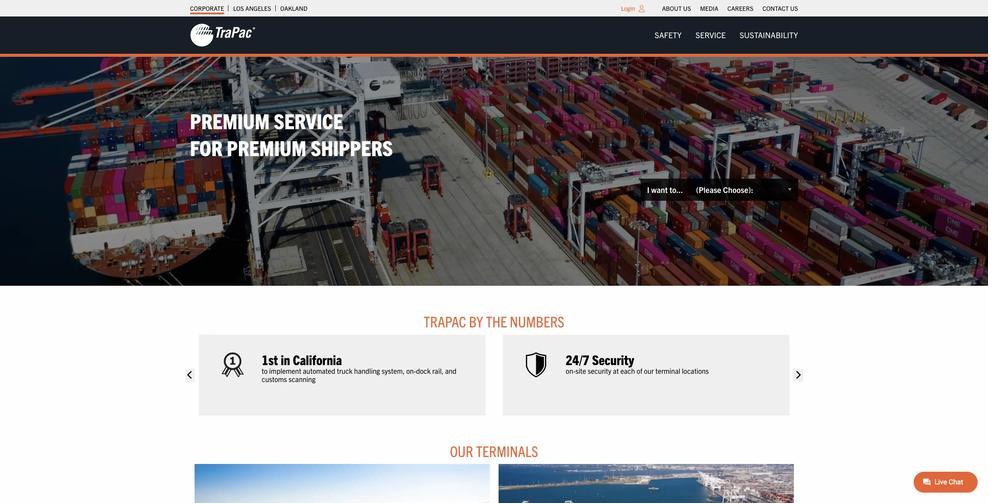 Task type: vqa. For each thing, say whether or not it's contained in the screenshot.
Menu Bar
yes



Task type: locate. For each thing, give the bounding box(es) containing it.
corporate image
[[190, 23, 255, 47]]

1 horizontal spatial service
[[696, 30, 726, 40]]

automated
[[303, 367, 335, 376]]

our terminals
[[450, 442, 538, 461]]

1 vertical spatial service
[[274, 107, 344, 134]]

on- right system, at the bottom of page
[[406, 367, 416, 376]]

login
[[621, 4, 635, 12]]

us right contact
[[791, 4, 798, 12]]

1 horizontal spatial on-
[[566, 367, 576, 376]]

to...
[[670, 185, 683, 195]]

numbers
[[510, 313, 565, 331]]

media
[[700, 4, 719, 12]]

0 vertical spatial menu bar
[[658, 2, 803, 14]]

angeles
[[245, 4, 271, 12]]

on-
[[406, 367, 416, 376], [566, 367, 576, 376]]

menu bar
[[658, 2, 803, 14], [648, 26, 805, 44]]

0 horizontal spatial us
[[683, 4, 691, 12]]

safety link
[[648, 26, 689, 44]]

login link
[[621, 4, 635, 12]]

terminals
[[476, 442, 538, 461]]

each
[[621, 367, 635, 376]]

1st
[[262, 351, 278, 368]]

24/7
[[566, 351, 590, 368]]

service inside premium service for premium shippers
[[274, 107, 344, 134]]

contact us link
[[763, 2, 798, 14]]

to
[[262, 367, 268, 376]]

i want to...
[[647, 185, 683, 195]]

menu bar up "service" link
[[658, 2, 803, 14]]

menu bar down careers link
[[648, 26, 805, 44]]

premium
[[190, 107, 270, 134], [227, 134, 306, 161]]

1st in california to implement automated truck handling system, on-dock rail, and customs scanning
[[262, 351, 457, 384]]

us right about
[[683, 4, 691, 12]]

0 vertical spatial premium
[[190, 107, 270, 134]]

careers
[[728, 4, 754, 12]]

24/7 security on-site security at each of our terminal locations
[[566, 351, 709, 376]]

our
[[644, 367, 654, 376]]

1 us from the left
[[683, 4, 691, 12]]

security
[[588, 367, 612, 376]]

corporate
[[190, 4, 224, 12]]

0 horizontal spatial on-
[[406, 367, 416, 376]]

on- left security
[[566, 367, 576, 376]]

shippers
[[311, 134, 393, 161]]

main content
[[181, 313, 807, 504]]

service
[[696, 30, 726, 40], [274, 107, 344, 134]]

solid image
[[185, 369, 195, 382]]

corporate link
[[190, 2, 224, 14]]

1 horizontal spatial us
[[791, 4, 798, 12]]

0 horizontal spatial service
[[274, 107, 344, 134]]

2 on- from the left
[[566, 367, 576, 376]]

terminal
[[656, 367, 681, 376]]

los
[[233, 4, 244, 12]]

customs
[[262, 375, 287, 384]]

sustainability
[[740, 30, 798, 40]]

us
[[683, 4, 691, 12], [791, 4, 798, 12]]

1 on- from the left
[[406, 367, 416, 376]]

locations
[[682, 367, 709, 376]]

2 us from the left
[[791, 4, 798, 12]]

by
[[469, 313, 483, 331]]

on- inside 24/7 security on-site security at each of our terminal locations
[[566, 367, 576, 376]]

on- inside 1st in california to implement automated truck handling system, on-dock rail, and customs scanning
[[406, 367, 416, 376]]

1 vertical spatial menu bar
[[648, 26, 805, 44]]



Task type: describe. For each thing, give the bounding box(es) containing it.
rail,
[[432, 367, 444, 376]]

service link
[[689, 26, 733, 44]]

implement
[[269, 367, 301, 376]]

0 vertical spatial service
[[696, 30, 726, 40]]

handling
[[354, 367, 380, 376]]

menu bar containing safety
[[648, 26, 805, 44]]

i
[[647, 185, 650, 195]]

us for about us
[[683, 4, 691, 12]]

truck
[[337, 367, 353, 376]]

for
[[190, 134, 223, 161]]

contact
[[763, 4, 789, 12]]

trapac
[[424, 313, 466, 331]]

us for contact us
[[791, 4, 798, 12]]

oakland
[[280, 4, 308, 12]]

about us
[[662, 4, 691, 12]]

want
[[651, 185, 668, 195]]

menu bar containing about us
[[658, 2, 803, 14]]

in
[[281, 351, 290, 368]]

about us link
[[662, 2, 691, 14]]

trapac by the numbers
[[424, 313, 565, 331]]

security
[[592, 351, 634, 368]]

premium service for premium shippers
[[190, 107, 393, 161]]

1 vertical spatial premium
[[227, 134, 306, 161]]

los angeles link
[[233, 2, 271, 14]]

safety
[[655, 30, 682, 40]]

and
[[445, 367, 457, 376]]

of
[[637, 367, 643, 376]]

oakland link
[[280, 2, 308, 14]]

media link
[[700, 2, 719, 14]]

los angeles
[[233, 4, 271, 12]]

our
[[450, 442, 473, 461]]

the
[[486, 313, 507, 331]]

site
[[576, 367, 586, 376]]

at
[[613, 367, 619, 376]]

system,
[[382, 367, 405, 376]]

california
[[293, 351, 342, 368]]

about
[[662, 4, 682, 12]]

sustainability link
[[733, 26, 805, 44]]

careers link
[[728, 2, 754, 14]]

light image
[[639, 5, 645, 12]]

main content containing trapac by the numbers
[[181, 313, 807, 504]]

scanning
[[289, 375, 316, 384]]

dock
[[416, 367, 431, 376]]

contact us
[[763, 4, 798, 12]]



